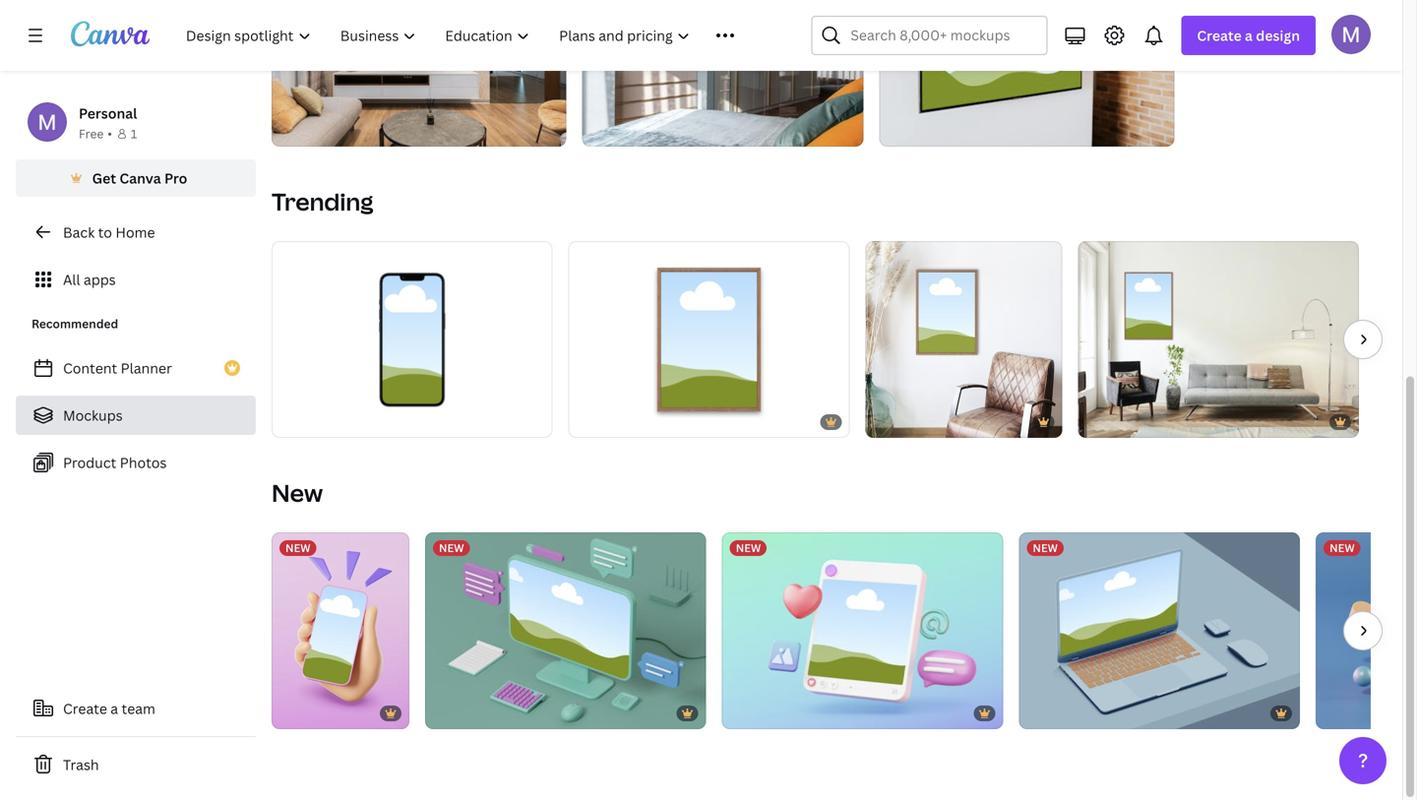 Task type: locate. For each thing, give the bounding box(es) containing it.
new
[[285, 540, 311, 555], [439, 540, 464, 555], [736, 540, 761, 555], [1033, 540, 1058, 555], [1330, 540, 1355, 555]]

a left team at bottom left
[[111, 699, 118, 718]]

1
[[131, 126, 137, 142]]

a inside dropdown button
[[1245, 26, 1253, 45]]

new group
[[272, 533, 410, 729], [425, 533, 707, 729], [722, 533, 1004, 729], [1019, 533, 1301, 729], [1316, 533, 1418, 729]]

recommended
[[32, 316, 118, 332]]

apps
[[84, 270, 116, 289]]

create a team
[[63, 699, 155, 718]]

0 vertical spatial create
[[1197, 26, 1242, 45]]

2 new group from the left
[[425, 533, 707, 729]]

group
[[272, 241, 553, 438], [569, 241, 850, 438], [866, 241, 1063, 438], [1078, 241, 1360, 438]]

top level navigation element
[[173, 16, 764, 55], [173, 16, 764, 55]]

1 new group from the left
[[272, 533, 410, 729]]

1 horizontal spatial a
[[1245, 26, 1253, 45]]

photos
[[120, 453, 167, 472]]

get
[[92, 169, 116, 188]]

back
[[63, 223, 95, 242]]

a inside button
[[111, 699, 118, 718]]

1 vertical spatial a
[[111, 699, 118, 718]]

1 horizontal spatial create
[[1197, 26, 1242, 45]]

a left design
[[1245, 26, 1253, 45]]

all apps
[[63, 270, 116, 289]]

create left team at bottom left
[[63, 699, 107, 718]]

content
[[63, 359, 117, 378]]

design
[[1256, 26, 1300, 45]]

all
[[63, 270, 80, 289]]

create left design
[[1197, 26, 1242, 45]]

create a design button
[[1182, 16, 1316, 55]]

all apps link
[[16, 260, 256, 299]]

get canva pro
[[92, 169, 187, 188]]

create inside dropdown button
[[1197, 26, 1242, 45]]

home
[[116, 223, 155, 242]]

0 horizontal spatial a
[[111, 699, 118, 718]]

2 group from the left
[[569, 241, 850, 438]]

create for create a design
[[1197, 26, 1242, 45]]

3 new from the left
[[736, 540, 761, 555]]

1 vertical spatial create
[[63, 699, 107, 718]]

5 new from the left
[[1330, 540, 1355, 555]]

create inside button
[[63, 699, 107, 718]]

product
[[63, 453, 116, 472]]

4 group from the left
[[1078, 241, 1360, 438]]

mockups
[[63, 406, 123, 425]]

0 vertical spatial a
[[1245, 26, 1253, 45]]

team
[[122, 699, 155, 718]]

list containing content planner
[[16, 348, 256, 482]]

create
[[1197, 26, 1242, 45], [63, 699, 107, 718]]

1 new from the left
[[285, 540, 311, 555]]

list
[[16, 348, 256, 482]]

create for create a team
[[63, 699, 107, 718]]

3 group from the left
[[866, 241, 1063, 438]]

2 new from the left
[[439, 540, 464, 555]]

0 horizontal spatial create
[[63, 699, 107, 718]]

a
[[1245, 26, 1253, 45], [111, 699, 118, 718]]

back to home link
[[16, 213, 256, 252]]

create a design
[[1197, 26, 1300, 45]]

free
[[79, 126, 104, 142]]

free •
[[79, 126, 112, 142]]

content planner
[[63, 359, 172, 378]]

•
[[108, 126, 112, 142]]



Task type: describe. For each thing, give the bounding box(es) containing it.
back to home
[[63, 223, 155, 242]]

mockups link
[[16, 396, 256, 435]]

new
[[272, 477, 323, 509]]

trending
[[272, 186, 373, 218]]

to
[[98, 223, 112, 242]]

pro
[[164, 169, 187, 188]]

personal
[[79, 104, 137, 123]]

3 new group from the left
[[722, 533, 1004, 729]]

planner
[[121, 359, 172, 378]]

maria williams image
[[1332, 15, 1371, 54]]

content planner link
[[16, 348, 256, 388]]

5 new group from the left
[[1316, 533, 1418, 729]]

4 new from the left
[[1033, 540, 1058, 555]]

Label search field
[[851, 17, 1035, 54]]

4 new group from the left
[[1019, 533, 1301, 729]]

canva
[[120, 169, 161, 188]]

trash
[[63, 756, 99, 774]]

create a team button
[[16, 689, 256, 728]]

get canva pro button
[[16, 159, 256, 197]]

1 group from the left
[[272, 241, 553, 438]]

a for design
[[1245, 26, 1253, 45]]

product photos link
[[16, 443, 256, 482]]

trash link
[[16, 745, 256, 785]]

a for team
[[111, 699, 118, 718]]

product photos
[[63, 453, 167, 472]]



Task type: vqa. For each thing, say whether or not it's contained in the screenshot.
the 'media' inside Who Owns The Copyright In A Design Made In Canva? This Depends On Its Composition. Generally Speaking, If You'Re The Creator Of An Original Design, You'Re Also Its Copyright Holder. But If You Used Third-Party Content (E.G. Stock Media From The Canva Library) In Your Design, Your Ownership Is Subject To Those Third-Party Rights.
no



